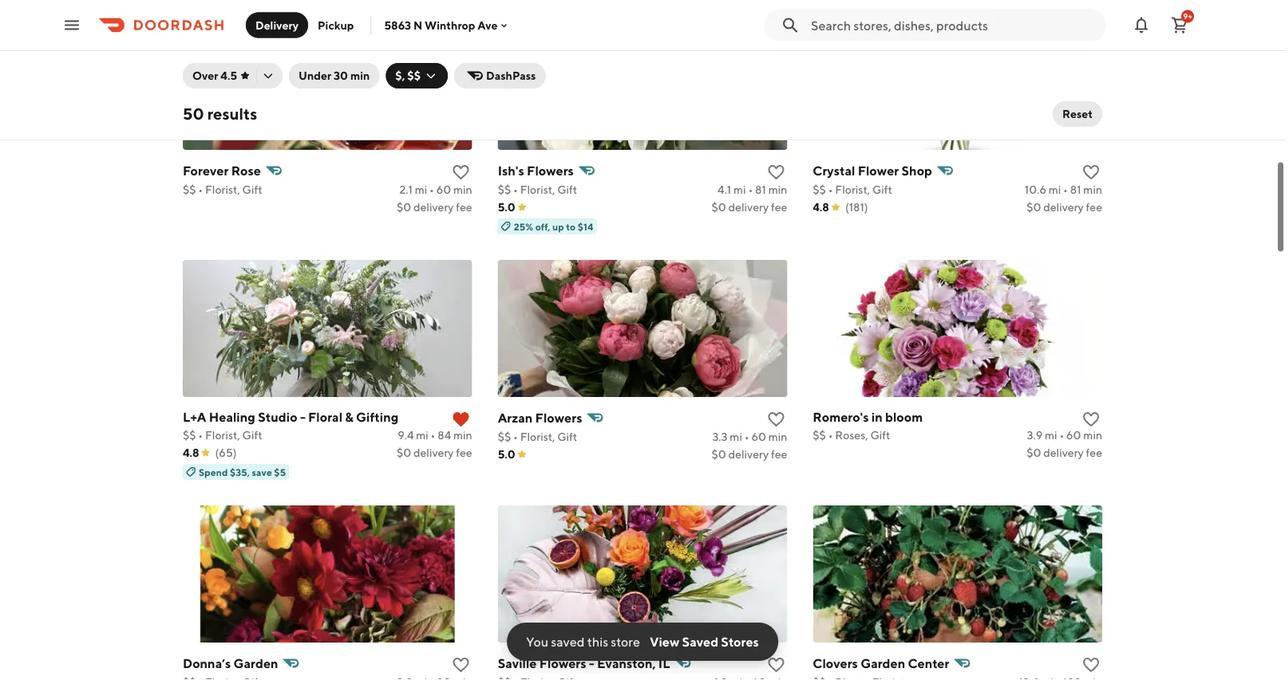 Task type: describe. For each thing, give the bounding box(es) containing it.
$$ for 9.4 mi • 84 min
[[183, 429, 196, 442]]

results
[[207, 105, 257, 123]]

ave
[[478, 19, 498, 32]]

(65)
[[215, 447, 237, 460]]

delivery
[[255, 18, 299, 32]]

4.5
[[221, 69, 237, 82]]

10.6 mi • 81 min
[[1025, 183, 1103, 196]]

5863
[[384, 19, 411, 32]]

n
[[413, 19, 422, 32]]

mi right the 9.4
[[416, 429, 429, 442]]

rose
[[231, 163, 261, 178]]

pickup
[[318, 18, 354, 32]]

click to add this store to your saved list image for -
[[767, 656, 786, 675]]

clovers
[[813, 657, 858, 672]]

romero's
[[813, 410, 869, 425]]

5863 n winthrop ave button
[[384, 19, 511, 32]]

$$ • florist, gift for ish's
[[498, 183, 577, 196]]

ish's flowers
[[498, 163, 574, 178]]

$​0 delivery fee for arzan flowers
[[712, 448, 787, 461]]

mi for crystal flower shop
[[1049, 183, 1061, 196]]

reset button
[[1053, 101, 1103, 127]]

min for 10.6 mi • 81 min
[[1084, 183, 1103, 196]]

4.1 mi • 81 min
[[718, 183, 787, 196]]

$$ • roses, gift
[[813, 429, 890, 442]]

under
[[299, 69, 331, 82]]

florist, for ish's
[[520, 183, 555, 196]]

dashpass
[[486, 69, 536, 82]]

florist, for arzan
[[520, 431, 555, 444]]

view saved stores button
[[650, 634, 759, 651]]

notification bell image
[[1132, 16, 1151, 35]]

fee down the click to remove this store from your saved list icon
[[456, 447, 472, 460]]

bloom
[[885, 410, 923, 425]]

$14
[[578, 221, 593, 232]]

min for 9.4 mi • 84 min
[[453, 429, 472, 442]]

saville flowers - evanston, il
[[498, 657, 670, 672]]

• right 3.3
[[745, 431, 749, 444]]

5863 n winthrop ave
[[384, 19, 498, 32]]

you
[[526, 635, 548, 650]]

click to add this store to your saved list image for ish's flowers
[[767, 163, 786, 182]]

delivery down 3.9 mi • 60 min
[[1044, 447, 1084, 460]]

florist, for crystal
[[835, 183, 870, 196]]

off,
[[535, 221, 550, 232]]

mi for forever rose
[[415, 183, 427, 196]]

30
[[334, 69, 348, 82]]

florist, for forever
[[205, 183, 240, 196]]

forever rose
[[183, 163, 261, 178]]

$$ • florist, gift up (65)
[[183, 429, 262, 442]]

roses,
[[835, 429, 868, 442]]

spend $35, save $5
[[199, 467, 286, 478]]

25%
[[514, 221, 533, 232]]

gift for arzan flowers
[[557, 431, 577, 444]]

&
[[345, 410, 354, 425]]

pickup button
[[308, 12, 364, 38]]

50 results
[[183, 105, 257, 123]]

$​0 delivery fee down 3.9 mi • 60 min
[[1027, 447, 1103, 460]]

• right 2.1
[[430, 183, 434, 196]]

$, $$
[[395, 69, 421, 82]]

$​0 for arzan flowers
[[712, 448, 726, 461]]

gift down 'healing'
[[242, 429, 262, 442]]

l+a
[[183, 410, 206, 425]]

9.4
[[398, 429, 414, 442]]

floral
[[308, 410, 343, 425]]

saville flowers - evanston, il link
[[498, 653, 787, 681]]

flower
[[858, 163, 899, 178]]

50
[[183, 105, 204, 123]]

click to remove this store from your saved list image
[[452, 410, 471, 430]]

delivery for forever rose
[[413, 201, 454, 214]]

mi right "3.9"
[[1045, 429, 1057, 442]]

4.8 for (65)
[[183, 447, 199, 460]]

forever
[[183, 163, 229, 178]]

fee for arzan flowers
[[771, 448, 787, 461]]

0 horizontal spatial -
[[300, 410, 306, 425]]

saved
[[551, 635, 585, 650]]

$5
[[274, 467, 286, 478]]

clovers garden center link
[[813, 653, 1103, 681]]

mi for ish's flowers
[[734, 183, 746, 196]]

fee for crystal flower shop
[[1086, 201, 1103, 214]]

81 for ish's flowers
[[755, 183, 766, 196]]

you saved this store
[[526, 635, 640, 650]]

25% off, up to $14
[[514, 221, 593, 232]]

3.3 mi • 60 min
[[712, 431, 787, 444]]

flowers for saville
[[539, 657, 586, 672]]

9.4 mi • 84 min
[[398, 429, 472, 442]]

3.3
[[712, 431, 728, 444]]

0 items, open order cart image
[[1170, 16, 1190, 35]]

2.1
[[399, 183, 413, 196]]

romero's in bloom
[[813, 410, 923, 425]]

gift for forever rose
[[242, 183, 262, 196]]

center
[[908, 657, 950, 672]]

l+a healing studio - floral & gifting
[[183, 410, 399, 425]]

4.8 for (181)
[[813, 201, 829, 214]]

60 for arzan flowers
[[752, 431, 766, 444]]

min for 4.1 mi • 81 min
[[769, 183, 787, 196]]

$$ for 3.9 mi • 60 min
[[813, 429, 826, 442]]

saville
[[498, 657, 537, 672]]

view saved stores
[[650, 635, 759, 650]]

delivery button
[[246, 12, 308, 38]]

garden for clovers
[[861, 657, 905, 672]]

over 4.5 button
[[183, 63, 283, 89]]

click to add this store to your saved list image for center
[[1082, 656, 1101, 675]]

2.1 mi • 60 min
[[399, 183, 472, 196]]

crystal flower shop
[[813, 163, 932, 178]]

gifting
[[356, 410, 399, 425]]

il
[[659, 657, 670, 672]]

5.0 for ish's flowers
[[498, 201, 516, 214]]

81 for crystal flower shop
[[1070, 183, 1081, 196]]

1 horizontal spatial -
[[589, 657, 595, 672]]

• left 84
[[431, 429, 435, 442]]

$​0 delivery fee for ish's flowers
[[712, 201, 787, 214]]

open menu image
[[62, 16, 81, 35]]

$, $$ button
[[386, 63, 448, 89]]

donna's garden link
[[183, 653, 472, 681]]

$​0 delivery fee for crystal flower shop
[[1027, 201, 1103, 214]]

to
[[566, 221, 576, 232]]



Task type: vqa. For each thing, say whether or not it's contained in the screenshot.
3.3
yes



Task type: locate. For each thing, give the bounding box(es) containing it.
4.8 up "spend"
[[183, 447, 199, 460]]

min right 84
[[453, 429, 472, 442]]

ish's
[[498, 163, 524, 178]]

$​0 for forever rose
[[397, 201, 411, 214]]

min right 4.1
[[769, 183, 787, 196]]

studio
[[258, 410, 297, 425]]

mi right 4.1
[[734, 183, 746, 196]]

$​0 for crystal flower shop
[[1027, 201, 1041, 214]]

$$ for 2.1 mi • 60 min
[[183, 183, 196, 196]]

gift for crystal flower shop
[[872, 183, 892, 196]]

$​0
[[397, 201, 411, 214], [712, 201, 726, 214], [1027, 201, 1041, 214], [397, 447, 411, 460], [1027, 447, 1041, 460], [712, 448, 726, 461]]

fee down 2.1 mi • 60 min
[[456, 201, 472, 214]]

$$ • florist, gift down forever rose
[[183, 183, 262, 196]]

florist, up (181)
[[835, 183, 870, 196]]

donna's garden
[[183, 657, 278, 672]]

$​0 delivery fee down 10.6 mi • 81 min
[[1027, 201, 1103, 214]]

garden
[[234, 657, 278, 672], [861, 657, 905, 672]]

1 horizontal spatial garden
[[861, 657, 905, 672]]

florist, down ish's flowers
[[520, 183, 555, 196]]

$​0 down "3.9"
[[1027, 447, 1041, 460]]

2 81 from the left
[[1070, 183, 1081, 196]]

$$ down the 'romero's'
[[813, 429, 826, 442]]

2 5.0 from the top
[[498, 448, 516, 461]]

stores
[[721, 635, 759, 650]]

mi right 2.1
[[415, 183, 427, 196]]

$$ • florist, gift
[[183, 183, 262, 196], [498, 183, 577, 196], [813, 183, 892, 196], [183, 429, 262, 442], [498, 431, 577, 444]]

gift down flower
[[872, 183, 892, 196]]

delivery down 3.3 mi • 60 min
[[729, 448, 769, 461]]

arzan flowers
[[498, 411, 582, 426]]

min for 3.3 mi • 60 min
[[769, 431, 787, 444]]

• down the 'romero's'
[[828, 429, 833, 442]]

-
[[300, 410, 306, 425], [589, 657, 595, 672]]

1 vertical spatial 4.8
[[183, 447, 199, 460]]

florist,
[[205, 183, 240, 196], [520, 183, 555, 196], [835, 183, 870, 196], [205, 429, 240, 442], [520, 431, 555, 444]]

1 vertical spatial 5.0
[[498, 448, 516, 461]]

$​0 down the 9.4
[[397, 447, 411, 460]]

• right 10.6
[[1063, 183, 1068, 196]]

$​0 delivery fee for forever rose
[[397, 201, 472, 214]]

5.0 for arzan flowers
[[498, 448, 516, 461]]

fee
[[456, 201, 472, 214], [771, 201, 787, 214], [1086, 201, 1103, 214], [456, 447, 472, 460], [1086, 447, 1103, 460], [771, 448, 787, 461]]

gift
[[242, 183, 262, 196], [557, 183, 577, 196], [872, 183, 892, 196], [242, 429, 262, 442], [871, 429, 890, 442], [557, 431, 577, 444]]

$​0 down 4.1
[[712, 201, 726, 214]]

60 right 2.1
[[436, 183, 451, 196]]

1 81 from the left
[[755, 183, 766, 196]]

delivery
[[413, 201, 454, 214], [729, 201, 769, 214], [1044, 201, 1084, 214], [413, 447, 454, 460], [1044, 447, 1084, 460], [729, 448, 769, 461]]

clovers garden center
[[813, 657, 950, 672]]

arzan
[[498, 411, 533, 426]]

84
[[438, 429, 451, 442]]

delivery for ish's flowers
[[729, 201, 769, 214]]

4.8
[[813, 201, 829, 214], [183, 447, 199, 460]]

$$ down ish's
[[498, 183, 511, 196]]

save
[[252, 467, 272, 478]]

crystal
[[813, 163, 855, 178]]

• down l+a
[[198, 429, 203, 442]]

0 vertical spatial -
[[300, 410, 306, 425]]

mi for arzan flowers
[[730, 431, 742, 444]]

gift down rose
[[242, 183, 262, 196]]

$$ right $,
[[407, 69, 421, 82]]

$$ down l+a
[[183, 429, 196, 442]]

garden right donna's
[[234, 657, 278, 672]]

over
[[192, 69, 218, 82]]

spend
[[199, 467, 228, 478]]

5.0
[[498, 201, 516, 214], [498, 448, 516, 461]]

$​0 delivery fee down 9.4 mi • 84 min
[[397, 447, 472, 460]]

in
[[872, 410, 883, 425]]

flowers for arzan
[[535, 411, 582, 426]]

$35,
[[230, 467, 250, 478]]

fee down 4.1 mi • 81 min
[[771, 201, 787, 214]]

60
[[436, 183, 451, 196], [1067, 429, 1081, 442], [752, 431, 766, 444]]

$$ for 10.6 mi • 81 min
[[813, 183, 826, 196]]

over 4.5
[[192, 69, 237, 82]]

saved
[[682, 635, 719, 650]]

min right 10.6
[[1084, 183, 1103, 196]]

$$ • florist, gift up (181)
[[813, 183, 892, 196]]

mi right 10.6
[[1049, 183, 1061, 196]]

60 right "3.9"
[[1067, 429, 1081, 442]]

0 horizontal spatial garden
[[234, 657, 278, 672]]

fee down 10.6 mi • 81 min
[[1086, 201, 1103, 214]]

• right 4.1
[[748, 183, 753, 196]]

mi right 3.3
[[730, 431, 742, 444]]

0 horizontal spatial 81
[[755, 183, 766, 196]]

store
[[611, 635, 640, 650]]

min for 3.9 mi • 60 min
[[1084, 429, 1103, 442]]

view
[[650, 635, 680, 650]]

$​0 delivery fee down 3.3 mi • 60 min
[[712, 448, 787, 461]]

shop
[[902, 163, 932, 178]]

click to add this store to your saved list image up 4.1 mi • 81 min
[[767, 163, 786, 182]]

1 vertical spatial flowers
[[535, 411, 582, 426]]

florist, down arzan flowers
[[520, 431, 555, 444]]

$$ down forever
[[183, 183, 196, 196]]

min inside under 30 min button
[[350, 69, 370, 82]]

florist, up (65)
[[205, 429, 240, 442]]

1 vertical spatial -
[[589, 657, 595, 672]]

0 vertical spatial flowers
[[527, 163, 574, 178]]

click to add this store to your saved list image for shop
[[1082, 163, 1101, 182]]

gift down arzan flowers
[[557, 431, 577, 444]]

flowers right arzan
[[535, 411, 582, 426]]

$$ down arzan
[[498, 431, 511, 444]]

1 horizontal spatial 81
[[1070, 183, 1081, 196]]

min right "3.9"
[[1084, 429, 1103, 442]]

0 horizontal spatial 4.8
[[183, 447, 199, 460]]

gift down ish's flowers
[[557, 183, 577, 196]]

winthrop
[[425, 19, 475, 32]]

flowers down saved
[[539, 657, 586, 672]]

reset
[[1063, 107, 1093, 121]]

delivery for arzan flowers
[[729, 448, 769, 461]]

0 vertical spatial 5.0
[[498, 201, 516, 214]]

delivery down 10.6 mi • 81 min
[[1044, 201, 1084, 214]]

click to add this store to your saved list image
[[1082, 163, 1101, 182], [1082, 410, 1101, 430], [452, 656, 471, 675], [767, 656, 786, 675], [1082, 656, 1101, 675]]

1 horizontal spatial 4.8
[[813, 201, 829, 214]]

$​0 down 3.3
[[712, 448, 726, 461]]

flowers right ish's
[[527, 163, 574, 178]]

fee for forever rose
[[456, 201, 472, 214]]

Store search: begin typing to search for stores available on DoorDash text field
[[811, 16, 1097, 34]]

garden left center
[[861, 657, 905, 672]]

$​0 for ish's flowers
[[712, 201, 726, 214]]

60 right 3.3
[[752, 431, 766, 444]]

1 5.0 from the top
[[498, 201, 516, 214]]

$$
[[407, 69, 421, 82], [183, 183, 196, 196], [498, 183, 511, 196], [813, 183, 826, 196], [183, 429, 196, 442], [813, 429, 826, 442], [498, 431, 511, 444]]

delivery for crystal flower shop
[[1044, 201, 1084, 214]]

$​0 down 2.1
[[397, 201, 411, 214]]

min right 2.1
[[453, 183, 472, 196]]

2 horizontal spatial 60
[[1067, 429, 1081, 442]]

under 30 min button
[[289, 63, 379, 89]]

• right "3.9"
[[1060, 429, 1064, 442]]

81
[[755, 183, 766, 196], [1070, 183, 1081, 196]]

- down this
[[589, 657, 595, 672]]

3.9
[[1027, 429, 1043, 442]]

$$ • florist, gift down ish's flowers
[[498, 183, 577, 196]]

$$ • florist, gift for arzan
[[498, 431, 577, 444]]

0 vertical spatial 4.8
[[813, 201, 829, 214]]

click to add this store to your saved list image
[[452, 163, 471, 182], [767, 163, 786, 182], [767, 410, 786, 430]]

$$ inside button
[[407, 69, 421, 82]]

gift down "in"
[[871, 429, 890, 442]]

min right 3.3
[[769, 431, 787, 444]]

• down crystal
[[828, 183, 833, 196]]

• down ish's
[[513, 183, 518, 196]]

9+
[[1183, 12, 1192, 21]]

(181)
[[845, 201, 868, 214]]

garden for donna's
[[234, 657, 278, 672]]

donna's
[[183, 657, 231, 672]]

1 garden from the left
[[234, 657, 278, 672]]

delivery down 9.4 mi • 84 min
[[413, 447, 454, 460]]

gift for ish's flowers
[[557, 183, 577, 196]]

3.9 mi • 60 min
[[1027, 429, 1103, 442]]

dashpass button
[[454, 63, 546, 89]]

fee for ish's flowers
[[771, 201, 787, 214]]

• down forever
[[198, 183, 203, 196]]

$​0 delivery fee
[[397, 201, 472, 214], [712, 201, 787, 214], [1027, 201, 1103, 214], [397, 447, 472, 460], [1027, 447, 1103, 460], [712, 448, 787, 461]]

10.6
[[1025, 183, 1047, 196]]

delivery down 4.1 mi • 81 min
[[729, 201, 769, 214]]

$​0 delivery fee down 2.1 mi • 60 min
[[397, 201, 472, 214]]

2 garden from the left
[[861, 657, 905, 672]]

$​0 delivery fee down 4.1 mi • 81 min
[[712, 201, 787, 214]]

81 right 10.6
[[1070, 183, 1081, 196]]

9+ button
[[1164, 9, 1196, 41]]

0 horizontal spatial 60
[[436, 183, 451, 196]]

4.1
[[718, 183, 731, 196]]

this
[[587, 635, 608, 650]]

flowers for ish's
[[527, 163, 574, 178]]

$,
[[395, 69, 405, 82]]

$$ for 4.1 mi • 81 min
[[498, 183, 511, 196]]

2 vertical spatial flowers
[[539, 657, 586, 672]]

4.8 left (181)
[[813, 201, 829, 214]]

mi
[[415, 183, 427, 196], [734, 183, 746, 196], [1049, 183, 1061, 196], [416, 429, 429, 442], [1045, 429, 1057, 442], [730, 431, 742, 444]]

$$ for 3.3 mi • 60 min
[[498, 431, 511, 444]]

click to add this store to your saved list image up 3.3 mi • 60 min
[[767, 410, 786, 430]]

1 horizontal spatial 60
[[752, 431, 766, 444]]

5.0 down arzan
[[498, 448, 516, 461]]

min right "30"
[[350, 69, 370, 82]]

up
[[552, 221, 564, 232]]

min for 2.1 mi • 60 min
[[453, 183, 472, 196]]

click to add this store to your saved list image up 2.1 mi • 60 min
[[452, 163, 471, 182]]

$$ down crystal
[[813, 183, 826, 196]]

click to add this store to your saved list image for arzan flowers
[[767, 410, 786, 430]]

healing
[[209, 410, 255, 425]]

5.0 up 25%
[[498, 201, 516, 214]]

$​0 down 10.6
[[1027, 201, 1041, 214]]

evanston,
[[597, 657, 656, 672]]

- left floral
[[300, 410, 306, 425]]

min
[[350, 69, 370, 82], [453, 183, 472, 196], [769, 183, 787, 196], [1084, 183, 1103, 196], [453, 429, 472, 442], [1084, 429, 1103, 442], [769, 431, 787, 444]]

delivery down 2.1 mi • 60 min
[[413, 201, 454, 214]]

fee down 3.3 mi • 60 min
[[771, 448, 787, 461]]

•
[[198, 183, 203, 196], [430, 183, 434, 196], [513, 183, 518, 196], [748, 183, 753, 196], [828, 183, 833, 196], [1063, 183, 1068, 196], [198, 429, 203, 442], [431, 429, 435, 442], [828, 429, 833, 442], [1060, 429, 1064, 442], [513, 431, 518, 444], [745, 431, 749, 444]]

under 30 min
[[299, 69, 370, 82]]

$$ • florist, gift down arzan flowers
[[498, 431, 577, 444]]

florist, down forever rose
[[205, 183, 240, 196]]

$$ • florist, gift for forever
[[183, 183, 262, 196]]

• down arzan
[[513, 431, 518, 444]]

click to add this store to your saved list image for forever rose
[[452, 163, 471, 182]]

60 for forever rose
[[436, 183, 451, 196]]

$$ • florist, gift for crystal
[[813, 183, 892, 196]]

fee down 3.9 mi • 60 min
[[1086, 447, 1103, 460]]

81 right 4.1
[[755, 183, 766, 196]]



